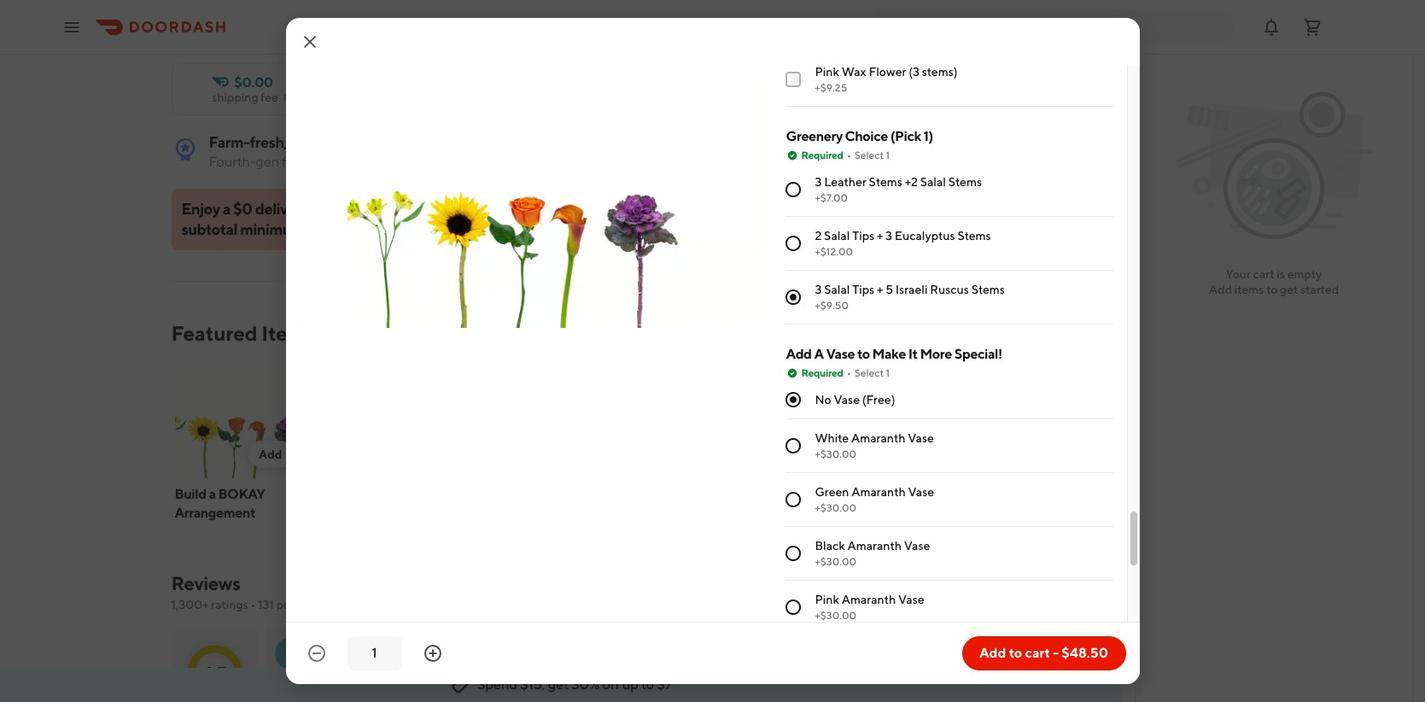 Task type: vqa. For each thing, say whether or not it's contained in the screenshot.


Task type: describe. For each thing, give the bounding box(es) containing it.
• right '2/16/22'
[[385, 677, 389, 690]]

reviews
[[313, 598, 354, 612]]

saved
[[920, 80, 954, 94]]

add to cart - $48.50
[[980, 645, 1109, 661]]

$0.00
[[234, 74, 273, 91]]

2
[[815, 229, 822, 243]]

4.7
[[203, 663, 226, 682]]

empty
[[1288, 267, 1323, 281]]

• select 1 for vase
[[847, 367, 890, 379]]

to inside your cart is empty add items to get started
[[1267, 283, 1278, 296]]

tanya o
[[314, 645, 363, 661]]

order for 2/16/22
[[440, 677, 468, 690]]

+$30.00 for green
[[815, 501, 857, 514]]

dialog containing greenery choice (pick 1)
[[286, 0, 1140, 702]]

add to cart - $48.50 button
[[962, 636, 1126, 671]]

it
[[909, 346, 918, 362]]

your
[[356, 200, 387, 218]]

+$30.00 for white
[[815, 448, 857, 460]]

stems right the +2
[[949, 175, 983, 189]]

9/27/21
[[886, 677, 923, 690]]

featured items heading
[[171, 320, 315, 347]]

black amaranth vase +$30.00
[[815, 539, 931, 568]]

amaranth for white amaranth vase
[[755, 486, 815, 502]]

+$30.00 for pink
[[815, 609, 857, 622]]

special!
[[955, 346, 1003, 362]]

subtotal
[[182, 220, 237, 238]]

dashpass
[[190, 32, 243, 45]]

cart inside add to cart - $48.50 button
[[1026, 645, 1051, 661]]

stems inside 2 salal tips + 3 eucalyptus stems +$12.00
[[958, 229, 992, 243]]

florist
[[282, 154, 316, 170]]

-
[[1054, 645, 1059, 661]]

(3
[[909, 65, 920, 79]]

add a vase to make it more special!
[[786, 346, 1003, 362]]

morningstar.
[[504, 154, 581, 170]]

• inside reviews 1,300+ ratings • 131 public reviews
[[251, 598, 256, 612]]

gen
[[256, 154, 279, 170]]

items
[[262, 321, 315, 345]]

add inside add a vase to make it more special! group
[[786, 346, 812, 362]]

leather
[[825, 175, 867, 189]]

saved button
[[886, 73, 964, 101]]

add up 'bokay'
[[259, 448, 282, 461]]

public
[[277, 598, 310, 612]]

• right 10/24/21
[[660, 677, 665, 690]]

131
[[258, 598, 274, 612]]

tanya
[[314, 645, 349, 661]]

$7
[[657, 677, 672, 693]]

1 vertical spatial get
[[548, 677, 569, 693]]

green amaranth vase +$30.00
[[815, 485, 935, 514]]

review
[[834, 593, 875, 607]]

reviews
[[171, 572, 240, 595]]

required.
[[307, 220, 368, 238]]

+$12.00
[[815, 245, 853, 258]]

tips for 5
[[853, 283, 875, 296]]

white amaranth vase +$30.00
[[815, 431, 935, 460]]

$5
[[460, 200, 478, 218]]

3 leather stems +2  salal stems +$7.00
[[815, 175, 983, 204]]

green
[[815, 485, 850, 499]]

doordash for 9/27/21
[[931, 677, 978, 690]]

a
[[815, 346, 824, 362]]

+$7.00
[[815, 191, 848, 204]]

minimum
[[240, 220, 304, 238]]

items
[[1235, 283, 1265, 296]]

arrangement
[[175, 505, 255, 521]]

stems)
[[922, 65, 958, 79]]

fresh,
[[250, 133, 288, 151]]

marketwatch
[[391, 154, 476, 170]]

2/16/22
[[346, 677, 383, 690]]

add inside your cart is empty add items to get started
[[1210, 283, 1233, 296]]

shipping
[[212, 91, 258, 104]]

featured
[[319, 154, 371, 170]]

$0
[[233, 200, 253, 218]]

roses
[[931, 486, 967, 502]]

2 salal tips + 3 eucalyptus stems +$12.00
[[815, 229, 992, 258]]

red
[[904, 486, 929, 502]]

farm-
[[209, 133, 250, 151]]

• inside add a vase to make it more special! group
[[847, 367, 852, 379]]

enjoy
[[182, 200, 220, 218]]

wax
[[842, 65, 867, 79]]

vase for green amaranth vase +$30.00
[[909, 485, 935, 499]]

greenery
[[786, 128, 843, 144]]

fourth-
[[209, 154, 256, 170]]

more
[[921, 346, 953, 362]]

vase for add a vase to make it more special!
[[827, 346, 855, 362]]

to inside button
[[1010, 645, 1023, 661]]

(pick
[[891, 128, 922, 144]]

choice
[[845, 128, 888, 144]]

tips for 3
[[853, 229, 875, 243]]

up
[[623, 677, 639, 693]]

select for vase
[[855, 367, 884, 379]]

add inside add review "button"
[[808, 593, 832, 607]]

1)
[[924, 128, 934, 144]]

make
[[873, 346, 906, 362]]

$110.00
[[850, 509, 894, 523]]

build a bokay arrangement image
[[175, 357, 303, 478]]

featured items
[[171, 321, 315, 345]]

pink wax flower (3 stems) +$9.25
[[815, 65, 958, 94]]

by
[[374, 154, 389, 170]]

10/24/21
[[616, 677, 659, 690]]

• doordash order for 2/16/22
[[385, 677, 468, 690]]

white for white amaranth vase
[[715, 486, 753, 502]]

delivery
[[255, 200, 309, 218]]

No Vase (Free) radio
[[786, 392, 802, 408]]

featured
[[171, 321, 258, 345]]

pink for pink wax flower (3 stems)
[[815, 65, 840, 79]]

vase for white amaranth vase
[[715, 505, 743, 521]]

doordash for 2/16/22
[[391, 677, 438, 690]]

to inside group
[[858, 346, 870, 362]]

50
[[850, 486, 867, 502]]



Task type: locate. For each thing, give the bounding box(es) containing it.
0 vertical spatial • select 1
[[847, 149, 890, 161]]

+ inside 3 salal tips + 5 israeli ruscus stems +$9.50
[[877, 283, 884, 296]]

• doordash order
[[385, 677, 468, 690], [660, 677, 744, 690], [924, 677, 1008, 690]]

0 vertical spatial pink
[[815, 65, 840, 79]]

select down make
[[855, 367, 884, 379]]

vase for pink amaranth vase +$30.00
[[899, 593, 925, 607]]

on
[[336, 200, 354, 218]]

to left - in the right of the page
[[1010, 645, 1023, 661]]

first
[[389, 200, 416, 218]]

3 • doordash order from the left
[[924, 677, 1008, 690]]

• doordash order for 9/27/21
[[924, 677, 1008, 690]]

1 horizontal spatial a
[[223, 200, 231, 218]]

1,300+
[[171, 598, 209, 612]]

1 vertical spatial white
[[715, 486, 753, 502]]

stems left the +2
[[869, 175, 903, 189]]

50 ruby red roses $110.00
[[850, 486, 967, 523]]

close image
[[299, 32, 320, 52]]

israeli
[[896, 283, 928, 296]]

• down greenery choice (pick 1)
[[847, 149, 852, 161]]

0 horizontal spatial a
[[209, 486, 216, 502]]

0 vertical spatial a
[[223, 200, 231, 218]]

+$30.00 for black
[[815, 555, 857, 568]]

pink inside pink amaranth vase +$30.00
[[815, 593, 840, 607]]

doordash for 10/24/21
[[667, 677, 714, 690]]

a left $0
[[223, 200, 231, 218]]

o
[[352, 645, 363, 661]]

0 vertical spatial cart
[[1254, 267, 1275, 281]]

amaranth for black amaranth vase +$30.00
[[848, 539, 902, 553]]

required down a
[[802, 367, 844, 379]]

1 tips from the top
[[853, 229, 875, 243]]

pink inside 'pink wax flower (3 stems) +$9.25'
[[815, 65, 840, 79]]

+ left the eucalyptus
[[877, 229, 884, 243]]

to
[[1267, 283, 1278, 296], [858, 346, 870, 362], [1010, 645, 1023, 661], [642, 677, 654, 693]]

black
[[815, 539, 846, 553]]

1 horizontal spatial cart
[[1254, 267, 1275, 281]]

amaranth inside white amaranth vase +$30.00
[[852, 431, 906, 445]]

amaranth inside pink amaranth vase +$30.00
[[842, 593, 896, 607]]

1 • doordash order from the left
[[385, 677, 468, 690]]

1 horizontal spatial fee
[[312, 200, 334, 218]]

greenery choice (pick 1) group
[[786, 127, 1114, 325]]

stems
[[869, 175, 903, 189], [949, 175, 983, 189], [958, 229, 992, 243], [972, 283, 1006, 296]]

amaranth for pink amaranth vase +$30.00
[[842, 593, 896, 607]]

+$9.50
[[815, 299, 849, 312]]

1 vertical spatial 1
[[886, 367, 890, 379]]

amaranth down $110.00
[[848, 539, 902, 553]]

1 horizontal spatial add button
[[788, 441, 833, 468]]

vase inside black amaranth vase +$30.00
[[905, 539, 931, 553]]

order,
[[419, 200, 458, 218]]

a for enjoy
[[223, 200, 231, 218]]

increase quantity by 1 image
[[422, 643, 443, 664]]

1 select from the top
[[855, 149, 884, 161]]

salal for 2 salal tips + 3 eucalyptus stems
[[825, 229, 850, 243]]

2 order from the left
[[716, 677, 744, 690]]

doordash
[[391, 677, 438, 690], [667, 677, 714, 690], [931, 677, 978, 690]]

2 horizontal spatial order
[[980, 677, 1008, 690]]

None radio
[[786, 290, 802, 305], [786, 438, 802, 454], [786, 492, 802, 507], [786, 290, 802, 305], [786, 438, 802, 454], [786, 492, 802, 507]]

• select 1 for (pick
[[847, 149, 890, 161]]

add left - in the right of the page
[[980, 645, 1007, 661]]

3 up the +$7.00
[[815, 175, 822, 189]]

flower
[[869, 65, 907, 79]]

white inside the white amaranth vase
[[715, 486, 753, 502]]

ruscus
[[931, 283, 970, 296]]

fee left on
[[312, 200, 334, 218]]

salal inside 2 salal tips + 3 eucalyptus stems +$12.00
[[825, 229, 850, 243]]

cart left - in the right of the page
[[1026, 645, 1051, 661]]

amaranth up $110.00
[[852, 485, 906, 499]]

0 vertical spatial 3
[[815, 175, 822, 189]]

3 doordash from the left
[[931, 677, 978, 690]]

handcrafted
[[291, 133, 374, 151]]

pink amaranth vase +$30.00
[[815, 593, 925, 622]]

Current quantity is 1 number field
[[358, 644, 392, 663]]

salal inside 3 leather stems +2  salal stems +$7.00
[[921, 175, 947, 189]]

0 horizontal spatial white
[[715, 486, 753, 502]]

0 vertical spatial get
[[1281, 283, 1299, 296]]

ruby
[[869, 486, 901, 502]]

add a vase to make it more special! group
[[786, 345, 1114, 702]]

+2
[[905, 175, 918, 189]]

order
[[440, 677, 468, 690], [716, 677, 744, 690], [980, 677, 1008, 690]]

amaranth inside black amaranth vase +$30.00
[[848, 539, 902, 553]]

amaranth for white amaranth vase +$30.00
[[852, 431, 906, 445]]

1 down make
[[886, 367, 890, 379]]

vase for black amaranth vase +$30.00
[[905, 539, 931, 553]]

salal up +$12.00
[[825, 229, 850, 243]]

3 left the eucalyptus
[[886, 229, 893, 243]]

amaranth left green
[[755, 486, 815, 502]]

3 up +$9.50 at the right top of page
[[815, 283, 822, 296]]

vase inside the white amaranth vase
[[715, 505, 743, 521]]

1 for vase
[[886, 367, 890, 379]]

stems right the eucalyptus
[[958, 229, 992, 243]]

0 vertical spatial +
[[877, 229, 884, 243]]

+ for 5
[[877, 283, 884, 296]]

doordash down increase quantity by 1 icon
[[391, 677, 438, 690]]

1 vertical spatial 3
[[886, 229, 893, 243]]

(free)
[[863, 393, 896, 407]]

notification bell image
[[1262, 17, 1282, 37]]

2 vertical spatial 3
[[815, 283, 822, 296]]

white amaranth vase
[[715, 486, 815, 521]]

salal up +$9.50 at the right top of page
[[825, 283, 850, 296]]

0 vertical spatial tips
[[853, 229, 875, 243]]

is
[[1277, 267, 1286, 281]]

white amaranth vase image
[[715, 357, 843, 478]]

fee right shipping
[[261, 91, 278, 104]]

2 doordash from the left
[[667, 677, 714, 690]]

1 pink from the top
[[815, 65, 840, 79]]

0 vertical spatial required
[[802, 149, 844, 161]]

0 items, open order cart image
[[1303, 17, 1323, 37]]

3 +$30.00 from the top
[[815, 555, 857, 568]]

flowers
[[376, 133, 426, 151]]

2 pink from the top
[[815, 593, 840, 607]]

0 vertical spatial salal
[[921, 175, 947, 189]]

5
[[886, 283, 894, 296]]

tips left 5
[[853, 283, 875, 296]]

select
[[855, 149, 884, 161], [855, 367, 884, 379]]

1 down choice
[[886, 149, 890, 161]]

fee inside enjoy a $0 delivery fee on your first order, $5 subtotal minimum required.
[[312, 200, 334, 218]]

1 add button from the left
[[249, 441, 293, 468]]

0 horizontal spatial fee
[[261, 91, 278, 104]]

3 for salal
[[815, 283, 822, 296]]

2 + from the top
[[877, 283, 884, 296]]

bokay
[[218, 486, 265, 502]]

1 vertical spatial +
[[877, 283, 884, 296]]

+ for 3
[[877, 229, 884, 243]]

2 add button from the left
[[788, 441, 833, 468]]

1 inside group
[[886, 149, 890, 161]]

salal for 3 salal tips + 5 israeli ruscus stems
[[825, 283, 850, 296]]

get right $15,
[[548, 677, 569, 693]]

2 select from the top
[[855, 367, 884, 379]]

pink up +$9.25
[[815, 65, 840, 79]]

reviews link
[[171, 572, 240, 595]]

amaranth for green amaranth vase +$30.00
[[852, 485, 906, 499]]

salal right the +2
[[921, 175, 947, 189]]

1 horizontal spatial white
[[815, 431, 849, 445]]

+$30.00 down black
[[815, 555, 857, 568]]

a for build
[[209, 486, 216, 502]]

1 + from the top
[[877, 229, 884, 243]]

build a bokay arrangement
[[175, 486, 265, 521]]

gift, florist
[[259, 32, 320, 45]]

+ inside 2 salal tips + 3 eucalyptus stems +$12.00
[[877, 229, 884, 243]]

+$30.00 inside green amaranth vase +$30.00
[[815, 501, 857, 514]]

add button up 'bokay'
[[249, 441, 293, 468]]

vase inside pink amaranth vase +$30.00
[[899, 593, 925, 607]]

a
[[223, 200, 231, 218], [209, 486, 216, 502]]

3 inside 3 leather stems +2  salal stems +$7.00
[[815, 175, 822, 189]]

off
[[603, 677, 620, 693]]

add up green
[[799, 448, 822, 461]]

amaranth down black amaranth vase +$30.00
[[842, 593, 896, 607]]

pink down black
[[815, 593, 840, 607]]

2 horizontal spatial doordash
[[931, 677, 978, 690]]

2 horizontal spatial • doordash order
[[924, 677, 1008, 690]]

doordash right 10/24/21
[[667, 677, 714, 690]]

1 vertical spatial tips
[[853, 283, 875, 296]]

1 horizontal spatial order
[[716, 677, 744, 690]]

add button up green
[[788, 441, 833, 468]]

ratings
[[211, 598, 248, 612]]

1 vertical spatial pink
[[815, 593, 840, 607]]

3 for leather
[[815, 175, 822, 189]]

add left a
[[786, 346, 812, 362]]

1 vertical spatial select
[[855, 367, 884, 379]]

select inside greenery choice (pick 1) group
[[855, 149, 884, 161]]

1 1 from the top
[[886, 149, 890, 161]]

eucalyptus
[[895, 229, 956, 243]]

1 horizontal spatial • doordash order
[[660, 677, 744, 690]]

white
[[815, 431, 849, 445], [715, 486, 753, 502]]

greenery choice (pick 1)
[[786, 128, 934, 144]]

• doordash order down increase quantity by 1 icon
[[385, 677, 468, 690]]

tips inside 2 salal tips + 3 eucalyptus stems +$12.00
[[853, 229, 875, 243]]

• up no vase (free)
[[847, 367, 852, 379]]

• select 1 down choice
[[847, 149, 890, 161]]

+$30.00 down green
[[815, 501, 857, 514]]

0 horizontal spatial cart
[[1026, 645, 1051, 661]]

tips inside 3 salal tips + 5 israeli ruscus stems +$9.50
[[853, 283, 875, 296]]

vase inside white amaranth vase +$30.00
[[908, 431, 935, 445]]

+$30.00 up green
[[815, 448, 857, 460]]

• right 9/27/21
[[924, 677, 929, 690]]

build
[[175, 486, 206, 502]]

$48.50
[[1062, 645, 1109, 661]]

pink for pink amaranth vase
[[815, 593, 840, 607]]

select for (pick
[[855, 149, 884, 161]]

1 • select 1 from the top
[[847, 149, 890, 161]]

1 doordash from the left
[[391, 677, 438, 690]]

to down is at top right
[[1267, 283, 1278, 296]]

• inside greenery choice (pick 1) group
[[847, 149, 852, 161]]

1 vertical spatial • select 1
[[847, 367, 890, 379]]

0 vertical spatial select
[[855, 149, 884, 161]]

2 • doordash order from the left
[[660, 677, 744, 690]]

add review
[[808, 593, 875, 607]]

to left make
[[858, 346, 870, 362]]

• select 1 down make
[[847, 367, 890, 379]]

+$30.00 inside black amaranth vase +$30.00
[[815, 555, 857, 568]]

0 horizontal spatial order
[[440, 677, 468, 690]]

2 +$30.00 from the top
[[815, 501, 857, 514]]

a inside enjoy a $0 delivery fee on your first order, $5 subtotal minimum required.
[[223, 200, 231, 218]]

+
[[877, 229, 884, 243], [877, 283, 884, 296]]

add button
[[249, 441, 293, 468], [788, 441, 833, 468]]

dialog
[[286, 0, 1140, 702]]

spend
[[478, 677, 518, 693]]

• select 1
[[847, 149, 890, 161], [847, 367, 890, 379]]

None radio
[[786, 182, 802, 197], [786, 236, 802, 251], [786, 546, 802, 561], [786, 600, 802, 615], [786, 182, 802, 197], [786, 236, 802, 251], [786, 546, 802, 561], [786, 600, 802, 615]]

$15,
[[520, 677, 546, 693]]

• doordash order for 10/24/21
[[660, 677, 744, 690]]

• doordash order right 9/27/21
[[924, 677, 1008, 690]]

50 ruby red roses image
[[850, 357, 978, 478]]

a up arrangement
[[209, 486, 216, 502]]

2 required from the top
[[802, 367, 844, 379]]

required inside add a vase to make it more special! group
[[802, 367, 844, 379]]

salal inside 3 salal tips + 5 israeli ruscus stems +$9.50
[[825, 283, 850, 296]]

previous image
[[909, 593, 923, 607]]

1 horizontal spatial get
[[1281, 283, 1299, 296]]

decrease quantity by 1 image
[[306, 643, 327, 664]]

white inside white amaranth vase +$30.00
[[815, 431, 849, 445]]

your cart is empty add items to get started
[[1210, 267, 1340, 296]]

30%
[[572, 677, 600, 693]]

add down your
[[1210, 283, 1233, 296]]

+ left 5
[[877, 283, 884, 296]]

to left $7
[[642, 677, 654, 693]]

order right $7
[[716, 677, 744, 690]]

+$30.00 inside white amaranth vase +$30.00
[[815, 448, 857, 460]]

• doordash order right 10/24/21
[[660, 677, 744, 690]]

1 horizontal spatial doordash
[[667, 677, 714, 690]]

1 for (pick
[[886, 149, 890, 161]]

0 horizontal spatial doordash
[[391, 677, 438, 690]]

required for choice
[[802, 149, 844, 161]]

2 1 from the top
[[886, 367, 890, 379]]

stems inside 3 salal tips + 5 israeli ruscus stems +$9.50
[[972, 283, 1006, 296]]

cart
[[1254, 267, 1275, 281], [1026, 645, 1051, 661]]

select inside add a vase to make it more special! group
[[855, 367, 884, 379]]

amaranth down (free)
[[852, 431, 906, 445]]

3 inside 3 salal tips + 5 israeli ruscus stems +$9.50
[[815, 283, 822, 296]]

t
[[287, 644, 295, 662]]

None checkbox
[[786, 72, 802, 87]]

started
[[1301, 283, 1340, 296]]

select down choice
[[855, 149, 884, 161]]

0 vertical spatial 1
[[886, 149, 890, 161]]

florist
[[285, 32, 320, 45]]

required for a
[[802, 367, 844, 379]]

1 order from the left
[[440, 677, 468, 690]]

• select 1 inside add a vase to make it more special! group
[[847, 367, 890, 379]]

+$30.00 down add review
[[815, 609, 857, 622]]

order down add to cart - $48.50 button
[[980, 677, 1008, 690]]

1 required from the top
[[802, 149, 844, 161]]

1 vertical spatial required
[[802, 367, 844, 379]]

white for white amaranth vase +$30.00
[[815, 431, 849, 445]]

0 horizontal spatial • doordash order
[[385, 677, 468, 690]]

3 order from the left
[[980, 677, 1008, 690]]

get inside your cart is empty add items to get started
[[1281, 283, 1299, 296]]

cart inside your cart is empty add items to get started
[[1254, 267, 1275, 281]]

no
[[815, 393, 832, 407]]

• select 1 inside greenery choice (pick 1) group
[[847, 149, 890, 161]]

1 inside add a vase to make it more special! group
[[886, 367, 890, 379]]

order down increase quantity by 1 icon
[[440, 677, 468, 690]]

0 horizontal spatial add button
[[249, 441, 293, 468]]

amaranth inside the white amaranth vase
[[755, 486, 815, 502]]

vase inside green amaranth vase +$30.00
[[909, 485, 935, 499]]

stems right ruscus
[[972, 283, 1006, 296]]

doordash right 9/27/21
[[931, 677, 978, 690]]

add inside add to cart - $48.50 button
[[980, 645, 1007, 661]]

3 inside 2 salal tips + 3 eucalyptus stems +$12.00
[[886, 229, 893, 243]]

open menu image
[[62, 17, 82, 37]]

• left 131
[[251, 598, 256, 612]]

1 vertical spatial fee
[[312, 200, 334, 218]]

+$30.00
[[815, 448, 857, 460], [815, 501, 857, 514], [815, 555, 857, 568], [815, 609, 857, 622]]

amaranth inside green amaranth vase +$30.00
[[852, 485, 906, 499]]

0 vertical spatial white
[[815, 431, 849, 445]]

0 vertical spatial fee
[[261, 91, 278, 104]]

gift,
[[259, 32, 283, 45]]

2 • select 1 from the top
[[847, 367, 890, 379]]

order for 10/24/21
[[716, 677, 744, 690]]

get
[[1281, 283, 1299, 296], [548, 677, 569, 693]]

add button for build a bokay arrangement
[[249, 441, 293, 468]]

2 vertical spatial salal
[[825, 283, 850, 296]]

1 vertical spatial cart
[[1026, 645, 1051, 661]]

add button for white amaranth vase
[[788, 441, 833, 468]]

shipping fee
[[212, 91, 278, 104]]

+$30.00 inside pink amaranth vase +$30.00
[[815, 609, 857, 622]]

required down greenery
[[802, 149, 844, 161]]

4 +$30.00 from the top
[[815, 609, 857, 622]]

2 tips from the top
[[853, 283, 875, 296]]

order for 9/27/21
[[980, 677, 1008, 690]]

amaranth
[[852, 431, 906, 445], [852, 485, 906, 499], [755, 486, 815, 502], [848, 539, 902, 553], [842, 593, 896, 607]]

a inside build a bokay arrangement
[[209, 486, 216, 502]]

vase for white amaranth vase +$30.00
[[908, 431, 935, 445]]

required inside greenery choice (pick 1) group
[[802, 149, 844, 161]]

tips up +$12.00
[[853, 229, 875, 243]]

farm-fresh, handcrafted flowers fourth-gen florist featured by marketwatch and morningstar.
[[209, 133, 581, 170]]

and
[[478, 154, 502, 170]]

•
[[847, 149, 852, 161], [847, 367, 852, 379], [251, 598, 256, 612], [385, 677, 389, 690], [660, 677, 665, 690], [924, 677, 929, 690]]

1 +$30.00 from the top
[[815, 448, 857, 460]]

1 vertical spatial a
[[209, 486, 216, 502]]

get down is at top right
[[1281, 283, 1299, 296]]

cart left is at top right
[[1254, 267, 1275, 281]]

spend $15, get 30% off up to $7
[[478, 677, 672, 693]]

0 horizontal spatial get
[[548, 677, 569, 693]]

1 vertical spatial salal
[[825, 229, 850, 243]]

add left review
[[808, 593, 832, 607]]



